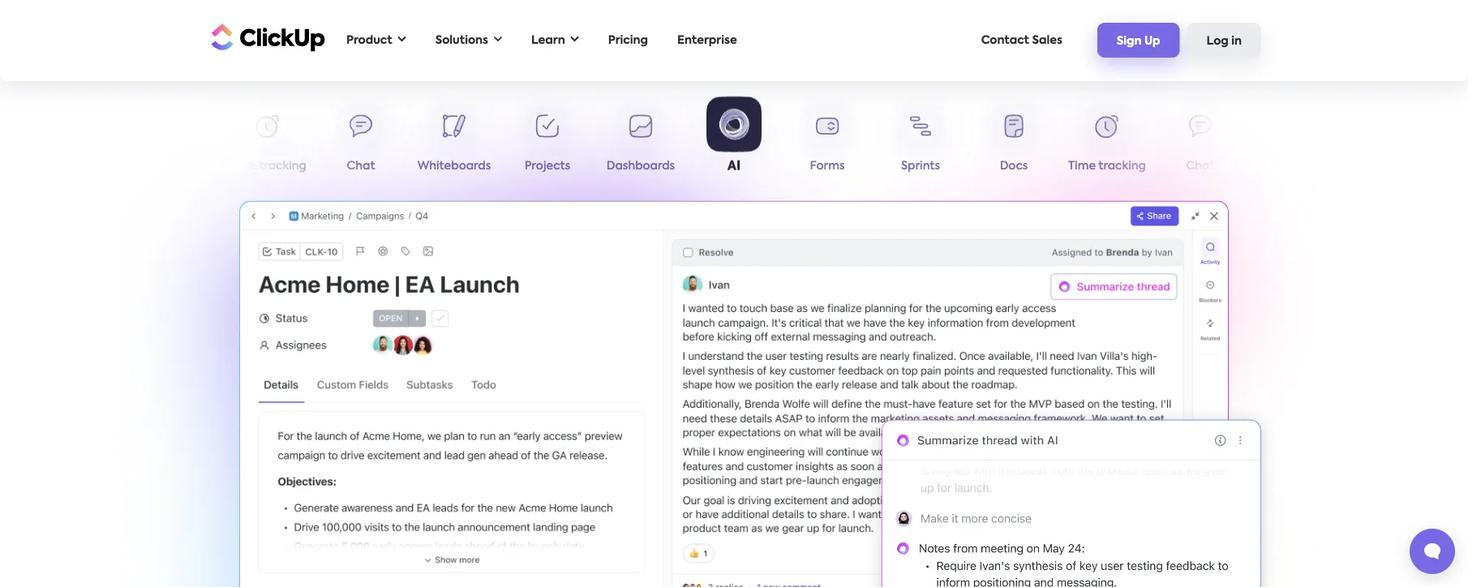 Task type: describe. For each thing, give the bounding box(es) containing it.
2 chat from the left
[[1187, 161, 1215, 172]]

2 time tracking from the left
[[1069, 161, 1147, 172]]

ai
[[728, 161, 741, 174]]

learn
[[532, 34, 565, 46]]

1 docs from the left
[[160, 161, 189, 172]]

tracking for 1st time tracking button from left
[[259, 161, 307, 172]]

pricing
[[608, 34, 648, 46]]

2 whiteboards from the left
[[1258, 161, 1331, 172]]

tracking for 1st time tracking button from the right
[[1099, 161, 1147, 172]]

sprints
[[902, 161, 941, 172]]

2 time tracking button from the left
[[1061, 104, 1154, 179]]

dashboards
[[607, 161, 675, 172]]

2 chat button from the left
[[1154, 104, 1248, 179]]

clickup image
[[207, 22, 325, 53]]

1 time tracking from the left
[[229, 161, 307, 172]]

log
[[1207, 35, 1229, 47]]

sign
[[1117, 35, 1142, 47]]

solutions
[[436, 34, 489, 46]]

1 whiteboards button from the left
[[408, 104, 501, 179]]

product
[[347, 34, 393, 46]]

in
[[1232, 35, 1242, 47]]

projects button
[[501, 104, 594, 179]]

2 time from the left
[[1069, 161, 1096, 172]]

sign up
[[1117, 35, 1161, 47]]

dashboards button
[[594, 104, 688, 179]]

ai button
[[688, 98, 781, 179]]

1 whiteboards from the left
[[418, 161, 491, 172]]



Task type: vqa. For each thing, say whether or not it's contained in the screenshot.
left "In"
no



Task type: locate. For each thing, give the bounding box(es) containing it.
1 docs button from the left
[[128, 104, 221, 179]]

0 horizontal spatial chat
[[347, 161, 375, 172]]

1 time from the left
[[229, 161, 256, 172]]

docs button
[[128, 104, 221, 179], [968, 104, 1061, 179]]

0 horizontal spatial tracking
[[259, 161, 307, 172]]

sales
[[1033, 34, 1063, 46]]

projects
[[525, 161, 571, 172]]

solutions button
[[427, 24, 510, 57]]

enterprise
[[678, 34, 737, 46]]

log in
[[1207, 35, 1242, 47]]

0 horizontal spatial docs button
[[128, 104, 221, 179]]

time tracking button
[[221, 104, 314, 179], [1061, 104, 1154, 179]]

pricing link
[[600, 24, 657, 57]]

contact sales
[[982, 34, 1063, 46]]

1 chat from the left
[[347, 161, 375, 172]]

learn button
[[523, 24, 587, 57]]

1 horizontal spatial chat button
[[1154, 104, 1248, 179]]

contact
[[982, 34, 1030, 46]]

1 horizontal spatial time
[[1069, 161, 1096, 172]]

chat button
[[314, 104, 408, 179], [1154, 104, 1248, 179]]

2 whiteboards button from the left
[[1248, 104, 1341, 179]]

0 horizontal spatial chat button
[[314, 104, 408, 179]]

1 horizontal spatial docs
[[1000, 161, 1028, 172]]

1 horizontal spatial time tracking
[[1069, 161, 1147, 172]]

docs
[[160, 161, 189, 172], [1000, 161, 1028, 172]]

1 time tracking button from the left
[[221, 104, 314, 179]]

0 horizontal spatial whiteboards
[[418, 161, 491, 172]]

tracking
[[259, 161, 307, 172], [1099, 161, 1147, 172]]

2 docs button from the left
[[968, 104, 1061, 179]]

1 horizontal spatial docs button
[[968, 104, 1061, 179]]

0 horizontal spatial time
[[229, 161, 256, 172]]

0 horizontal spatial time tracking button
[[221, 104, 314, 179]]

2 tracking from the left
[[1099, 161, 1147, 172]]

1 chat button from the left
[[314, 104, 408, 179]]

enterprise link
[[669, 24, 746, 57]]

whiteboards button
[[408, 104, 501, 179], [1248, 104, 1341, 179]]

0 horizontal spatial whiteboards button
[[408, 104, 501, 179]]

1 horizontal spatial whiteboards
[[1258, 161, 1331, 172]]

0 horizontal spatial time tracking
[[229, 161, 307, 172]]

log in link
[[1188, 23, 1262, 57]]

up
[[1145, 35, 1161, 47]]

sign up button
[[1098, 23, 1180, 57]]

0 horizontal spatial docs
[[160, 161, 189, 172]]

forms
[[810, 161, 845, 172]]

1 horizontal spatial chat
[[1187, 161, 1215, 172]]

product button
[[338, 24, 414, 57]]

1 horizontal spatial time tracking button
[[1061, 104, 1154, 179]]

1 horizontal spatial tracking
[[1099, 161, 1147, 172]]

contact sales link
[[974, 24, 1071, 57]]

1 tracking from the left
[[259, 161, 307, 172]]

chat
[[347, 161, 375, 172], [1187, 161, 1215, 172]]

forms button
[[781, 104, 874, 179]]

2 docs from the left
[[1000, 161, 1028, 172]]

ai image
[[239, 201, 1230, 588], [755, 402, 1282, 588]]

whiteboards
[[418, 161, 491, 172], [1258, 161, 1331, 172]]

1 horizontal spatial whiteboards button
[[1248, 104, 1341, 179]]

sprints button
[[874, 104, 968, 179]]

time
[[229, 161, 256, 172], [1069, 161, 1096, 172]]

time tracking
[[229, 161, 307, 172], [1069, 161, 1147, 172]]



